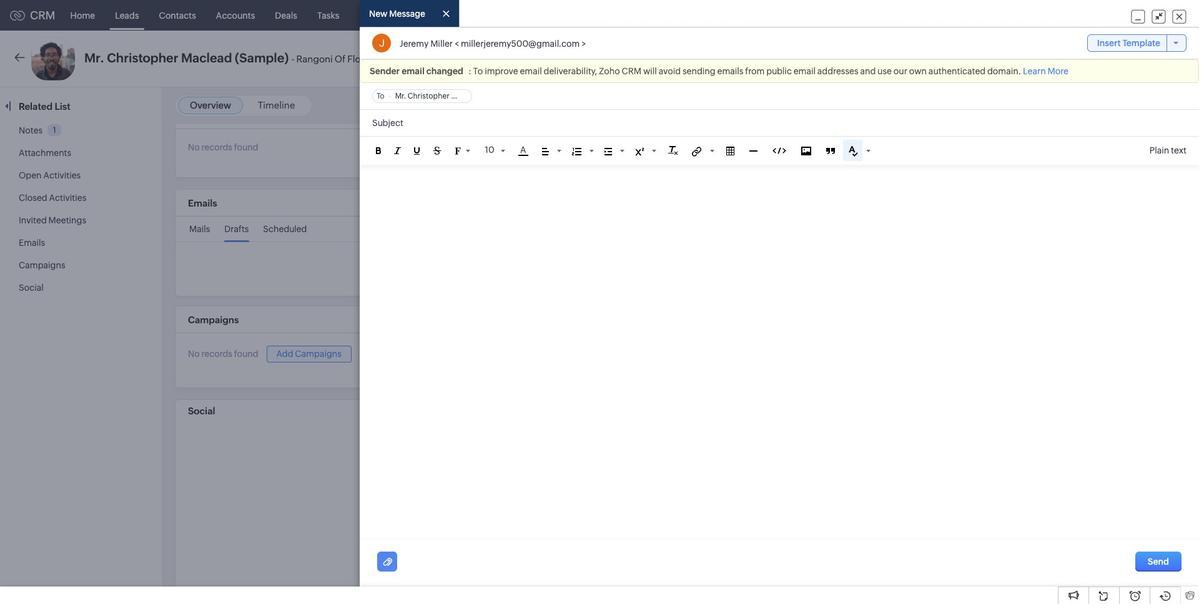 Task type: describe. For each thing, give the bounding box(es) containing it.
calls link
[[407, 0, 447, 30]]

changed
[[426, 66, 463, 76]]

of
[[335, 54, 346, 64]]

list
[[55, 101, 70, 112]]

send button
[[1135, 552, 1182, 572]]

reports link
[[447, 0, 499, 30]]

text
[[1171, 146, 1187, 156]]

leads link
[[105, 0, 149, 30]]

script image
[[635, 148, 644, 155]]

(sample) for mr. christopher maclead (sample) - rangoni of florence
[[235, 51, 289, 65]]

authenticated
[[929, 66, 986, 76]]

crm link
[[10, 9, 55, 22]]

day(s)
[[1136, 104, 1158, 114]]

alignment image
[[542, 148, 549, 155]]

last
[[1074, 104, 1089, 114]]

learn
[[1023, 66, 1046, 76]]

overview
[[190, 100, 231, 111]]

1 records from the top
[[201, 143, 232, 153]]

1 horizontal spatial campaigns link
[[499, 0, 565, 30]]

0 vertical spatial meetings
[[359, 10, 397, 20]]

attachments link
[[19, 148, 71, 158]]

ago
[[1160, 104, 1174, 114]]

closed
[[19, 193, 47, 203]]

0 horizontal spatial to
[[377, 92, 385, 101]]

documents link
[[565, 0, 632, 30]]

public
[[767, 66, 792, 76]]

deliverability,
[[544, 66, 597, 76]]

plain
[[1150, 146, 1169, 156]]

spell check image
[[849, 146, 858, 157]]

related list
[[19, 101, 72, 112]]

1 found from the top
[[234, 143, 258, 153]]

open
[[19, 171, 42, 181]]

domain.
[[988, 66, 1021, 76]]

deals
[[275, 10, 297, 20]]

reports
[[457, 10, 489, 20]]

last update : 83 day(s) ago
[[1074, 104, 1174, 114]]

social link
[[19, 283, 44, 293]]

closed activities
[[19, 193, 86, 203]]

accounts
[[216, 10, 255, 20]]

1 no records found from the top
[[188, 143, 258, 153]]

a
[[520, 145, 526, 155]]

calls
[[417, 10, 437, 20]]

1
[[53, 125, 56, 135]]

mr. christopher maclead (sample)
[[395, 92, 513, 101]]

tasks
[[317, 10, 339, 20]]

send for send email
[[973, 54, 995, 64]]

addresses
[[818, 66, 859, 76]]

Subject text field
[[360, 110, 1199, 136]]

more
[[1048, 66, 1069, 76]]

edit
[[1114, 54, 1130, 64]]

deals link
[[265, 0, 307, 30]]

convert button
[[1037, 49, 1096, 69]]

christopher for mr. christopher maclead (sample)
[[408, 92, 450, 101]]

own
[[909, 66, 927, 76]]

activities for open activities
[[43, 171, 81, 181]]

upgrade
[[947, 16, 983, 24]]

-
[[292, 54, 295, 64]]

invited meetings link
[[19, 216, 86, 225]]

related
[[19, 101, 53, 112]]

zoho
[[599, 66, 620, 76]]

mails
[[189, 224, 210, 234]]

meetings link
[[349, 0, 407, 30]]

1 horizontal spatial :
[[1120, 104, 1123, 114]]

visits
[[642, 10, 664, 20]]

1 horizontal spatial crm
[[622, 66, 642, 76]]

insert
[[1097, 38, 1121, 48]]

1 vertical spatial meetings
[[48, 216, 86, 225]]

calendar image
[[1067, 10, 1078, 20]]

notes link
[[19, 126, 43, 136]]

update
[[1091, 104, 1118, 114]]

2 found from the top
[[234, 349, 258, 359]]

overview link
[[190, 100, 231, 111]]

use
[[878, 66, 892, 76]]

0 horizontal spatial crm
[[30, 9, 55, 22]]

new
[[369, 9, 388, 19]]

improve
[[485, 66, 518, 76]]

sender
[[370, 66, 400, 76]]

1 vertical spatial emails
[[19, 238, 45, 248]]

3 email from the left
[[794, 66, 816, 76]]

a link
[[518, 145, 528, 156]]

rangoni
[[296, 54, 333, 64]]

1 horizontal spatial social
[[188, 406, 215, 416]]

links image
[[692, 147, 702, 157]]

logo image
[[10, 10, 25, 20]]

new message
[[369, 9, 425, 19]]

tasks link
[[307, 0, 349, 30]]

notes
[[19, 126, 43, 136]]



Task type: vqa. For each thing, say whether or not it's contained in the screenshot.
Tasks link
yes



Task type: locate. For each thing, give the bounding box(es) containing it.
sending
[[683, 66, 716, 76]]

0 horizontal spatial :
[[468, 66, 471, 76]]

learn more link
[[1023, 66, 1069, 76]]

1 vertical spatial christopher
[[408, 92, 450, 101]]

add campaigns link
[[266, 346, 352, 363]]

0 vertical spatial crm
[[30, 9, 55, 22]]

our
[[894, 66, 908, 76]]

1 vertical spatial activities
[[49, 193, 86, 203]]

1 vertical spatial (sample)
[[482, 92, 513, 101]]

1 vertical spatial to
[[377, 92, 385, 101]]

avoid
[[659, 66, 681, 76]]

0 vertical spatial records
[[201, 143, 232, 153]]

edit button
[[1101, 49, 1143, 69]]

scheduled
[[263, 224, 307, 234]]

indent image
[[604, 148, 612, 155]]

mr. for mr. christopher maclead (sample)
[[395, 92, 406, 101]]

emails up mails at the left of page
[[188, 198, 217, 209]]

1 email from the left
[[402, 66, 425, 76]]

activities
[[43, 171, 81, 181], [49, 193, 86, 203]]

plain text
[[1150, 146, 1187, 156]]

1 horizontal spatial meetings
[[359, 10, 397, 20]]

1 horizontal spatial to
[[473, 66, 483, 76]]

and
[[860, 66, 876, 76]]

0 horizontal spatial campaigns link
[[19, 260, 65, 270]]

1 vertical spatial campaigns link
[[19, 260, 65, 270]]

meetings
[[359, 10, 397, 20], [48, 216, 86, 225]]

christopher for mr. christopher maclead (sample) - rangoni of florence
[[107, 51, 178, 65]]

83
[[1124, 104, 1134, 114]]

crm left will
[[622, 66, 642, 76]]

0 horizontal spatial send
[[973, 54, 995, 64]]

1 vertical spatial found
[[234, 349, 258, 359]]

campaigns link down emails link
[[19, 260, 65, 270]]

florence
[[348, 54, 386, 64]]

1 horizontal spatial emails
[[188, 198, 217, 209]]

leads
[[115, 10, 139, 20]]

documents
[[575, 10, 622, 20]]

0 vertical spatial :
[[468, 66, 471, 76]]

to left improve
[[473, 66, 483, 76]]

0 horizontal spatial (sample)
[[235, 51, 289, 65]]

invited
[[19, 216, 47, 225]]

10 link
[[483, 143, 505, 157]]

: right changed
[[468, 66, 471, 76]]

convert
[[1050, 54, 1083, 64]]

email right sender
[[402, 66, 425, 76]]

mr.
[[84, 51, 104, 65], [395, 92, 406, 101]]

0 vertical spatial mr.
[[84, 51, 104, 65]]

sender email changed : to improve email deliverability, zoho crm will avoid sending emails from public email addresses and use our own authenticated domain. learn more
[[370, 66, 1069, 76]]

emails
[[717, 66, 744, 76]]

profile image
[[1143, 5, 1163, 25]]

1 horizontal spatial maclead
[[451, 92, 481, 101]]

open activities link
[[19, 171, 81, 181]]

(sample) down improve
[[482, 92, 513, 101]]

0 vertical spatial campaigns link
[[499, 0, 565, 30]]

0 horizontal spatial mr.
[[84, 51, 104, 65]]

timeline
[[258, 100, 295, 111]]

emails link
[[19, 238, 45, 248]]

activities up invited meetings link
[[49, 193, 86, 203]]

email right public
[[794, 66, 816, 76]]

will
[[643, 66, 657, 76]]

1 vertical spatial no
[[188, 349, 200, 359]]

1 vertical spatial :
[[1120, 104, 1123, 114]]

0 horizontal spatial christopher
[[107, 51, 178, 65]]

2 horizontal spatial email
[[794, 66, 816, 76]]

to down sender
[[377, 92, 385, 101]]

insert template button
[[1087, 35, 1187, 52]]

1 horizontal spatial (sample)
[[482, 92, 513, 101]]

1 vertical spatial social
[[188, 406, 215, 416]]

social
[[19, 283, 44, 293], [188, 406, 215, 416]]

2 no records found from the top
[[188, 349, 258, 359]]

1 horizontal spatial email
[[520, 66, 542, 76]]

crm
[[30, 9, 55, 22], [622, 66, 642, 76]]

0 vertical spatial no records found
[[188, 143, 258, 153]]

message
[[389, 9, 425, 19]]

: left 83
[[1120, 104, 1123, 114]]

0 vertical spatial to
[[473, 66, 483, 76]]

1 no from the top
[[188, 143, 200, 153]]

found down timeline
[[234, 143, 258, 153]]

(sample) for mr. christopher maclead (sample)
[[482, 92, 513, 101]]

0 horizontal spatial email
[[402, 66, 425, 76]]

found left add on the left
[[234, 349, 258, 359]]

accounts link
[[206, 0, 265, 30]]

add
[[276, 349, 293, 359]]

contacts link
[[149, 0, 206, 30]]

2 records from the top
[[201, 349, 232, 359]]

maclead
[[181, 51, 232, 65], [451, 92, 481, 101]]

send email button
[[961, 49, 1032, 69]]

list image
[[572, 148, 581, 155]]

no records found left add on the left
[[188, 349, 258, 359]]

email right improve
[[520, 66, 542, 76]]

0 horizontal spatial emails
[[19, 238, 45, 248]]

open activities
[[19, 171, 81, 181]]

meetings up florence
[[359, 10, 397, 20]]

1 vertical spatial send
[[1148, 557, 1169, 567]]

1 vertical spatial no records found
[[188, 349, 258, 359]]

0 vertical spatial no
[[188, 143, 200, 153]]

mr. down home
[[84, 51, 104, 65]]

no records found
[[188, 143, 258, 153], [188, 349, 258, 359]]

found
[[234, 143, 258, 153], [234, 349, 258, 359]]

0 vertical spatial send
[[973, 54, 995, 64]]

maclead down changed
[[451, 92, 481, 101]]

1 horizontal spatial christopher
[[408, 92, 450, 101]]

invited meetings
[[19, 216, 86, 225]]

christopher down changed
[[408, 92, 450, 101]]

1 vertical spatial crm
[[622, 66, 642, 76]]

campaigns link
[[499, 0, 565, 30], [19, 260, 65, 270]]

campaigns link right reports
[[499, 0, 565, 30]]

closed activities link
[[19, 193, 86, 203]]

0 vertical spatial social
[[19, 283, 44, 293]]

home
[[70, 10, 95, 20]]

0 horizontal spatial maclead
[[181, 51, 232, 65]]

emails down invited
[[19, 238, 45, 248]]

activities up closed activities
[[43, 171, 81, 181]]

mr. for mr. christopher maclead (sample) - rangoni of florence
[[84, 51, 104, 65]]

from
[[745, 66, 765, 76]]

send for send
[[1148, 557, 1169, 567]]

0 vertical spatial (sample)
[[235, 51, 289, 65]]

contacts
[[159, 10, 196, 20]]

1 vertical spatial maclead
[[451, 92, 481, 101]]

drafts
[[224, 224, 249, 234]]

visits link
[[632, 0, 674, 30]]

add campaigns
[[276, 349, 342, 359]]

send email
[[973, 54, 1019, 64]]

mr. down sender
[[395, 92, 406, 101]]

to
[[473, 66, 483, 76], [377, 92, 385, 101]]

meetings down closed activities link
[[48, 216, 86, 225]]

0 horizontal spatial social
[[19, 283, 44, 293]]

1 horizontal spatial send
[[1148, 557, 1169, 567]]

insert template
[[1097, 38, 1161, 48]]

0 horizontal spatial meetings
[[48, 216, 86, 225]]

0 vertical spatial found
[[234, 143, 258, 153]]

0 vertical spatial emails
[[188, 198, 217, 209]]

2 no from the top
[[188, 349, 200, 359]]

0 vertical spatial activities
[[43, 171, 81, 181]]

maclead for mr. christopher maclead (sample)
[[451, 92, 481, 101]]

crm right logo
[[30, 9, 55, 22]]

1 vertical spatial records
[[201, 349, 232, 359]]

maclead up the overview link
[[181, 51, 232, 65]]

(sample) left the -
[[235, 51, 289, 65]]

no records found down the overview link
[[188, 143, 258, 153]]

activities for closed activities
[[49, 193, 86, 203]]

email
[[996, 54, 1019, 64]]

attachments
[[19, 148, 71, 158]]

0 vertical spatial maclead
[[181, 51, 232, 65]]

template
[[1123, 38, 1161, 48]]

10
[[485, 145, 495, 155]]

maclead for mr. christopher maclead (sample) - rangoni of florence
[[181, 51, 232, 65]]

no
[[188, 143, 200, 153], [188, 349, 200, 359]]

1 vertical spatial mr.
[[395, 92, 406, 101]]

mr. christopher maclead (sample) - rangoni of florence
[[84, 51, 386, 65]]

2 email from the left
[[520, 66, 542, 76]]

send
[[973, 54, 995, 64], [1148, 557, 1169, 567]]

christopher down leads
[[107, 51, 178, 65]]

0 vertical spatial christopher
[[107, 51, 178, 65]]

1 horizontal spatial mr.
[[395, 92, 406, 101]]

profile element
[[1136, 0, 1171, 30]]



